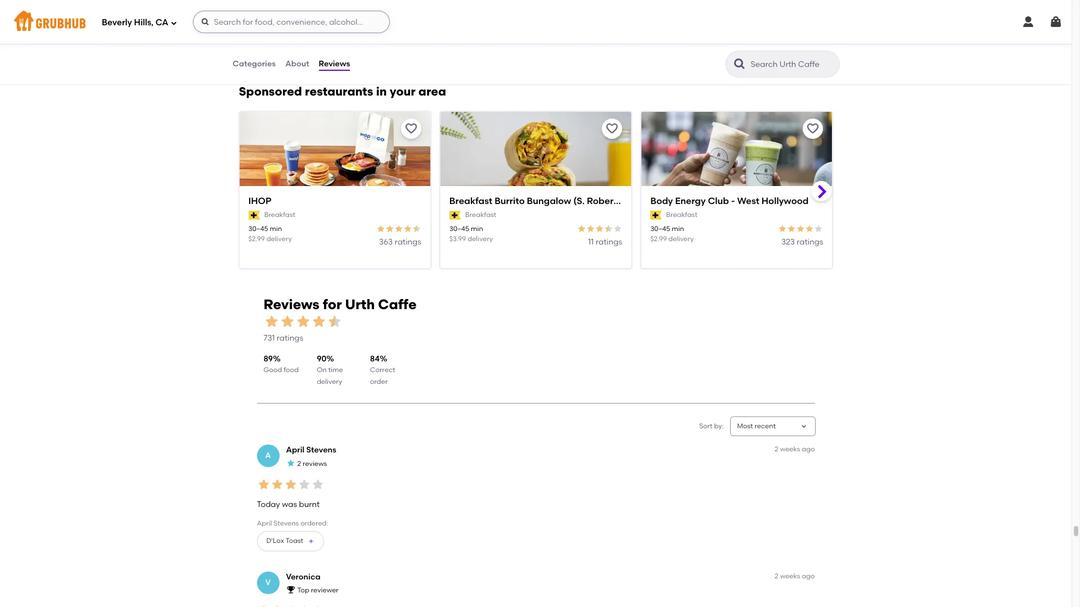 Task type: describe. For each thing, give the bounding box(es) containing it.
-
[[731, 196, 735, 207]]

body energy club - west hollywood
[[650, 196, 809, 207]]

recent
[[755, 422, 776, 430]]

30–45 min $3.99 delivery
[[449, 225, 493, 243]]

delivery for body energy club - west hollywood
[[668, 235, 694, 243]]

30–45 min $2.99 delivery for ihop
[[248, 225, 292, 243]]

breakfast for breakfast burrito bungalow (s. robertson blvd)
[[465, 211, 496, 219]]

reviews for reviews for urth caffe
[[264, 296, 319, 313]]

save this restaurant image for body energy club - west hollywood
[[806, 122, 820, 136]]

weeks for veronica
[[780, 573, 800, 580]]

breakfast burrito bungalow (s. robertson blvd) link
[[449, 195, 657, 208]]

Sort by: field
[[737, 422, 776, 432]]

hills,
[[134, 17, 153, 27]]

$2.99 for body energy club - west hollywood
[[650, 235, 667, 243]]

your
[[390, 85, 416, 99]]

reviews for reviews
[[319, 59, 350, 69]]

april stevens ordered:
[[257, 519, 328, 527]]

reviewer
[[311, 587, 339, 595]]

delivery for ihop
[[266, 235, 292, 243]]

ratings for breakfast burrito bungalow (s. robertson blvd)
[[596, 237, 622, 247]]

ca
[[156, 17, 168, 27]]

a
[[265, 451, 271, 461]]

ago for april stevens
[[802, 446, 815, 454]]

april for april stevens ordered:
[[257, 519, 272, 527]]

hollywood
[[762, 196, 809, 207]]

main navigation navigation
[[0, 0, 1072, 44]]

d'lox toast button
[[257, 531, 324, 552]]

urth
[[345, 296, 375, 313]]

84
[[370, 354, 380, 364]]

robertson
[[587, 196, 633, 207]]

d'lox toast
[[266, 537, 303, 545]]

search icon image
[[733, 57, 746, 71]]

v
[[265, 578, 271, 588]]

reviews button
[[318, 44, 351, 84]]

bungalow
[[527, 196, 571, 207]]

top reviewer
[[297, 587, 339, 595]]

$3.99
[[449, 235, 466, 243]]

323 ratings
[[781, 237, 823, 247]]

84 correct order
[[370, 354, 395, 386]]

11 ratings
[[588, 237, 622, 247]]

caffe
[[378, 296, 417, 313]]

today was burnt
[[257, 500, 320, 510]]

subscription pass image for body energy club - west hollywood
[[650, 211, 662, 220]]

min for breakfast burrito bungalow (s. robertson blvd)
[[471, 225, 483, 233]]

731 ratings
[[264, 334, 303, 343]]

body energy club - west hollywood link
[[650, 195, 823, 208]]

sort
[[699, 422, 712, 430]]

731
[[264, 334, 275, 343]]

save this restaurant button for body
[[803, 119, 823, 139]]

order
[[370, 378, 388, 386]]

breakfast for body energy club - west hollywood
[[666, 211, 697, 219]]

ratings right 731
[[277, 334, 303, 343]]

363
[[379, 237, 393, 247]]

beverly
[[102, 17, 132, 27]]

burrito
[[495, 196, 525, 207]]

sort by:
[[699, 422, 724, 430]]

89
[[264, 354, 273, 364]]

(s.
[[573, 196, 585, 207]]

sponsored restaurants in your area
[[239, 85, 446, 99]]

ihop
[[248, 196, 271, 207]]

body energy club - west hollywood logo image
[[641, 112, 832, 206]]

Search Urth Caffe search field
[[750, 59, 836, 70]]

min for body energy club - west hollywood
[[672, 225, 684, 233]]

april stevens
[[286, 446, 336, 455]]

breakfast burrito bungalow (s. robertson blvd) logo image
[[440, 112, 631, 206]]

delivery inside 90 on time delivery
[[317, 378, 342, 386]]

was
[[282, 500, 297, 510]]

stevens for april stevens ordered:
[[273, 519, 299, 527]]

11
[[588, 237, 594, 247]]

good
[[264, 366, 282, 374]]

weeks for april stevens
[[780, 446, 800, 454]]

ordered:
[[300, 519, 328, 527]]

90
[[317, 354, 326, 364]]

ratings for body energy club - west hollywood
[[797, 237, 823, 247]]

west
[[737, 196, 759, 207]]



Task type: vqa. For each thing, say whether or not it's contained in the screenshot.
ratings associated with Body Energy Club - West Hollywood
yes



Task type: locate. For each thing, give the bounding box(es) containing it.
blvd)
[[635, 196, 657, 207]]

reviews inside button
[[319, 59, 350, 69]]

2 weeks ago for april stevens
[[775, 446, 815, 454]]

3 min from the left
[[672, 225, 684, 233]]

1 min from the left
[[270, 225, 282, 233]]

weeks
[[780, 446, 800, 454], [780, 573, 800, 580]]

ratings for ihop
[[395, 237, 421, 247]]

363 ratings
[[379, 237, 421, 247]]

veronica
[[286, 573, 320, 582]]

stevens
[[306, 446, 336, 455], [273, 519, 299, 527]]

2
[[775, 446, 778, 454], [297, 460, 301, 468], [775, 573, 778, 580]]

30–45
[[248, 225, 268, 233], [449, 225, 469, 233], [650, 225, 670, 233]]

1 vertical spatial weeks
[[780, 573, 800, 580]]

delivery down energy
[[668, 235, 694, 243]]

breakfast down energy
[[666, 211, 697, 219]]

delivery
[[266, 235, 292, 243], [468, 235, 493, 243], [668, 235, 694, 243], [317, 378, 342, 386]]

most
[[737, 422, 753, 430]]

30–45 for breakfast burrito bungalow (s. robertson blvd)
[[449, 225, 469, 233]]

1 vertical spatial reviews
[[264, 296, 319, 313]]

most recent
[[737, 422, 776, 430]]

2 save this restaurant button from the left
[[602, 119, 622, 139]]

1 horizontal spatial april
[[286, 446, 304, 455]]

toast
[[286, 537, 303, 545]]

1 save this restaurant button from the left
[[401, 119, 421, 139]]

0 horizontal spatial save this restaurant image
[[404, 122, 418, 136]]

2 30–45 from the left
[[449, 225, 469, 233]]

0 horizontal spatial $2.99
[[248, 235, 265, 243]]

30–45 down body
[[650, 225, 670, 233]]

subscription pass image down body
[[650, 211, 662, 220]]

2 min from the left
[[471, 225, 483, 233]]

club
[[708, 196, 729, 207]]

89 good food
[[264, 354, 299, 374]]

stevens for april stevens
[[306, 446, 336, 455]]

svg image
[[1022, 15, 1035, 29], [1049, 15, 1063, 29], [171, 19, 177, 26]]

plus icon image
[[308, 538, 315, 545]]

breakfast up 30–45 min $3.99 delivery
[[465, 211, 496, 219]]

1 2 weeks ago from the top
[[775, 446, 815, 454]]

2 subscription pass image from the left
[[650, 211, 662, 220]]

breakfast down ihop
[[264, 211, 295, 219]]

30–45 for body energy club - west hollywood
[[650, 225, 670, 233]]

april down today at bottom left
[[257, 519, 272, 527]]

energy
[[675, 196, 706, 207]]

stevens up d'lox toast
[[273, 519, 299, 527]]

by:
[[714, 422, 724, 430]]

3 30–45 from the left
[[650, 225, 670, 233]]

save this restaurant image
[[404, 122, 418, 136], [806, 122, 820, 136]]

1 horizontal spatial min
[[471, 225, 483, 233]]

1 horizontal spatial save this restaurant button
[[602, 119, 622, 139]]

2 weeks from the top
[[780, 573, 800, 580]]

about
[[285, 59, 309, 69]]

food
[[284, 366, 299, 374]]

2 weeks ago
[[775, 446, 815, 454], [775, 573, 815, 580]]

0 vertical spatial april
[[286, 446, 304, 455]]

subscription pass image for ihop
[[248, 211, 260, 220]]

breakfast burrito bungalow (s. robertson blvd)
[[449, 196, 657, 207]]

min for ihop
[[270, 225, 282, 233]]

2 reviews
[[297, 460, 327, 468]]

correct
[[370, 366, 395, 374]]

reviews up restaurants
[[319, 59, 350, 69]]

30–45 min $2.99 delivery for body energy club - west hollywood
[[650, 225, 694, 243]]

2 horizontal spatial min
[[672, 225, 684, 233]]

0 horizontal spatial min
[[270, 225, 282, 233]]

30–45 inside 30–45 min $3.99 delivery
[[449, 225, 469, 233]]

1 save this restaurant image from the left
[[404, 122, 418, 136]]

sponsored
[[239, 85, 302, 99]]

0 vertical spatial 2
[[775, 446, 778, 454]]

save this restaurant button
[[401, 119, 421, 139], [602, 119, 622, 139], [803, 119, 823, 139]]

today
[[257, 500, 280, 510]]

subscription pass image
[[248, 211, 260, 220], [650, 211, 662, 220]]

caret down icon image
[[799, 422, 808, 431]]

breakfast
[[449, 196, 492, 207], [264, 211, 295, 219], [465, 211, 496, 219], [666, 211, 697, 219]]

1 vertical spatial stevens
[[273, 519, 299, 527]]

0 vertical spatial stevens
[[306, 446, 336, 455]]

2 for april stevens
[[775, 446, 778, 454]]

2 2 weeks ago from the top
[[775, 573, 815, 580]]

1 30–45 min $2.99 delivery from the left
[[248, 225, 292, 243]]

delivery down ihop
[[266, 235, 292, 243]]

0 horizontal spatial april
[[257, 519, 272, 527]]

subscription pass image down ihop
[[248, 211, 260, 220]]

delivery right $3.99
[[468, 235, 493, 243]]

delivery down time
[[317, 378, 342, 386]]

burnt
[[299, 500, 320, 510]]

1 vertical spatial ago
[[802, 573, 815, 580]]

0 horizontal spatial 30–45 min $2.99 delivery
[[248, 225, 292, 243]]

ago for veronica
[[802, 573, 815, 580]]

30–45 min $2.99 delivery
[[248, 225, 292, 243], [650, 225, 694, 243]]

30–45 down ihop
[[248, 225, 268, 233]]

star icon image
[[376, 225, 385, 234], [385, 225, 394, 234], [394, 225, 403, 234], [403, 225, 412, 234], [412, 225, 421, 234], [412, 225, 421, 234], [577, 225, 586, 234], [586, 225, 595, 234], [595, 225, 604, 234], [604, 225, 613, 234], [604, 225, 613, 234], [613, 225, 622, 234], [778, 225, 787, 234], [787, 225, 796, 234], [796, 225, 805, 234], [805, 225, 814, 234], [814, 225, 823, 234], [264, 314, 279, 330], [279, 314, 295, 330], [295, 314, 311, 330], [311, 314, 327, 330], [327, 314, 342, 330], [327, 314, 342, 330], [286, 459, 295, 468], [257, 478, 270, 492], [270, 478, 284, 492], [284, 478, 297, 492], [297, 478, 311, 492], [311, 478, 324, 492], [257, 605, 270, 608], [270, 605, 284, 608], [284, 605, 297, 608], [297, 605, 311, 608], [311, 605, 324, 608]]

1 horizontal spatial save this restaurant image
[[806, 122, 820, 136]]

ratings right 323
[[797, 237, 823, 247]]

$2.99 down ihop
[[248, 235, 265, 243]]

reviews
[[319, 59, 350, 69], [264, 296, 319, 313]]

ago
[[802, 446, 815, 454], [802, 573, 815, 580]]

subscription pass image
[[449, 211, 461, 220]]

1 horizontal spatial subscription pass image
[[650, 211, 662, 220]]

stevens up reviews
[[306, 446, 336, 455]]

1 horizontal spatial 30–45
[[449, 225, 469, 233]]

ratings right 363 on the left of the page
[[395, 237, 421, 247]]

save this restaurant button for breakfast
[[602, 119, 622, 139]]

april up 2 reviews
[[286, 446, 304, 455]]

2 30–45 min $2.99 delivery from the left
[[650, 225, 694, 243]]

1 horizontal spatial stevens
[[306, 446, 336, 455]]

beverly hills, ca
[[102, 17, 168, 27]]

2 $2.99 from the left
[[650, 235, 667, 243]]

90 on time delivery
[[317, 354, 343, 386]]

1 vertical spatial 2 weeks ago
[[775, 573, 815, 580]]

trophy icon image
[[286, 586, 295, 595]]

body
[[650, 196, 673, 207]]

breakfast for ihop
[[264, 211, 295, 219]]

2 weeks ago for veronica
[[775, 573, 815, 580]]

$2.99 down body
[[650, 235, 667, 243]]

Search for food, convenience, alcohol... search field
[[193, 11, 390, 33]]

min
[[270, 225, 282, 233], [471, 225, 483, 233], [672, 225, 684, 233]]

save this restaurant image for ihop
[[404, 122, 418, 136]]

2 ago from the top
[[802, 573, 815, 580]]

april for april stevens
[[286, 446, 304, 455]]

save this restaurant image
[[605, 122, 619, 136]]

ihop logo image
[[239, 112, 430, 206]]

0 vertical spatial weeks
[[780, 446, 800, 454]]

2 for veronica
[[775, 573, 778, 580]]

d'lox
[[266, 537, 284, 545]]

$2.99 for ihop
[[248, 235, 265, 243]]

$2.99
[[248, 235, 265, 243], [650, 235, 667, 243]]

1 horizontal spatial 30–45 min $2.99 delivery
[[650, 225, 694, 243]]

in
[[376, 85, 387, 99]]

0 horizontal spatial stevens
[[273, 519, 299, 527]]

1 30–45 from the left
[[248, 225, 268, 233]]

about button
[[285, 44, 310, 84]]

1 ago from the top
[[802, 446, 815, 454]]

0 vertical spatial 2 weeks ago
[[775, 446, 815, 454]]

svg image
[[201, 17, 210, 26]]

categories
[[233, 59, 276, 69]]

0 horizontal spatial save this restaurant button
[[401, 119, 421, 139]]

30–45 min $2.99 delivery down ihop
[[248, 225, 292, 243]]

1 horizontal spatial svg image
[[1022, 15, 1035, 29]]

on
[[317, 366, 327, 374]]

area
[[418, 85, 446, 99]]

0 vertical spatial reviews
[[319, 59, 350, 69]]

1 weeks from the top
[[780, 446, 800, 454]]

1 horizontal spatial $2.99
[[650, 235, 667, 243]]

ratings right 11
[[596, 237, 622, 247]]

reviews
[[303, 460, 327, 468]]

2 horizontal spatial save this restaurant button
[[803, 119, 823, 139]]

april
[[286, 446, 304, 455], [257, 519, 272, 527]]

1 $2.99 from the left
[[248, 235, 265, 243]]

0 horizontal spatial subscription pass image
[[248, 211, 260, 220]]

reviews for urth caffe
[[264, 296, 417, 313]]

1 vertical spatial 2
[[297, 460, 301, 468]]

ihop link
[[248, 195, 421, 208]]

top
[[297, 587, 309, 595]]

categories button
[[232, 44, 276, 84]]

min inside 30–45 min $3.99 delivery
[[471, 225, 483, 233]]

1 vertical spatial april
[[257, 519, 272, 527]]

breakfast up subscription pass icon
[[449, 196, 492, 207]]

reviews up 731 ratings
[[264, 296, 319, 313]]

0 vertical spatial ago
[[802, 446, 815, 454]]

30–45 min $2.99 delivery down body
[[650, 225, 694, 243]]

delivery inside 30–45 min $3.99 delivery
[[468, 235, 493, 243]]

time
[[328, 366, 343, 374]]

30–45 for ihop
[[248, 225, 268, 233]]

2 save this restaurant image from the left
[[806, 122, 820, 136]]

3 save this restaurant button from the left
[[803, 119, 823, 139]]

2 horizontal spatial svg image
[[1049, 15, 1063, 29]]

2 vertical spatial 2
[[775, 573, 778, 580]]

restaurants
[[305, 85, 373, 99]]

323
[[781, 237, 795, 247]]

2 horizontal spatial 30–45
[[650, 225, 670, 233]]

delivery for breakfast burrito bungalow (s. robertson blvd)
[[468, 235, 493, 243]]

for
[[323, 296, 342, 313]]

0 horizontal spatial 30–45
[[248, 225, 268, 233]]

1 subscription pass image from the left
[[248, 211, 260, 220]]

0 horizontal spatial svg image
[[171, 19, 177, 26]]

ratings
[[395, 237, 421, 247], [596, 237, 622, 247], [797, 237, 823, 247], [277, 334, 303, 343]]

30–45 up $3.99
[[449, 225, 469, 233]]



